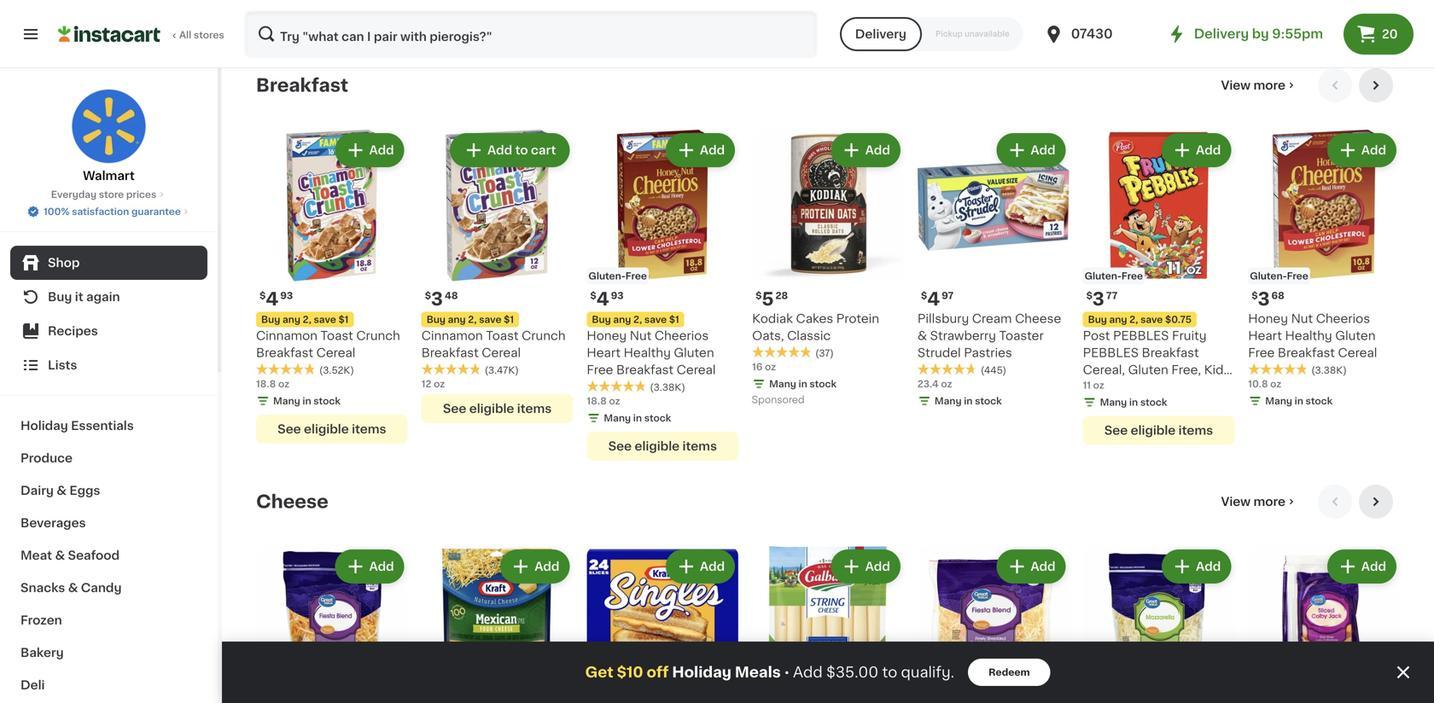 Task type: describe. For each thing, give the bounding box(es) containing it.
12 oz
[[422, 379, 445, 389]]

$10
[[617, 666, 643, 680]]

77
[[1106, 291, 1118, 301]]

snacks,
[[1083, 381, 1129, 393]]

again
[[86, 291, 120, 303]]

box
[[1210, 381, 1233, 393]]

redeem
[[989, 668, 1030, 677]]

snacks
[[20, 582, 65, 594]]

48
[[445, 291, 458, 301]]

cereal inside post pebbles fruity pebbles breakfast cereal, gluten free, kids snacks, small cereal box
[[1168, 381, 1207, 393]]

get
[[585, 666, 614, 680]]

dairy & eggs
[[20, 485, 100, 497]]

shop link
[[10, 246, 207, 280]]

deli link
[[10, 669, 207, 702]]

buy any 2, save $1 for (3.47k)
[[427, 315, 514, 324]]

see eligible items for (3.38k)
[[608, 441, 717, 452]]

walmart logo image
[[71, 89, 146, 164]]

post pebbles fruity pebbles breakfast cereal, gluten free, kids snacks, small cereal box
[[1083, 330, 1233, 393]]

1 $ from the left
[[260, 291, 266, 301]]

12
[[422, 379, 431, 389]]

$ inside $ 4 97
[[921, 291, 927, 301]]

view more for breakfast
[[1221, 79, 1286, 91]]

cinnamon toast crunch breakfast cereal for 4
[[256, 330, 400, 359]]

3 for buy any 2, save $0.75
[[1093, 290, 1105, 308]]

service type group
[[840, 17, 1023, 51]]

more for cheese
[[1254, 496, 1286, 508]]

see for (3.47k)
[[443, 403, 466, 415]]

buy it again link
[[10, 280, 207, 314]]

07430 button
[[1044, 10, 1146, 58]]

(3.47k)
[[485, 366, 519, 375]]

see for (3.52k)
[[278, 423, 301, 435]]

3 2, from the left
[[1130, 315, 1138, 324]]

everyday store prices link
[[51, 188, 167, 201]]

view for breakfast
[[1221, 79, 1251, 91]]

add to cart button
[[452, 135, 568, 165]]

cereal,
[[1083, 364, 1125, 376]]

1 vertical spatial pebbles
[[1083, 347, 1139, 359]]

gluten- for 4
[[589, 271, 626, 281]]

1 sponsored badge image from the top
[[752, 13, 804, 22]]

meat
[[20, 550, 52, 562]]

in inside product group
[[799, 379, 807, 389]]

5 $ from the left
[[590, 291, 597, 301]]

$1 for (3.52k)
[[338, 315, 349, 324]]

prices
[[126, 190, 156, 199]]

07430
[[1071, 28, 1113, 40]]

qualify.
[[901, 666, 955, 680]]

bakery link
[[10, 637, 207, 669]]

$ 3 77
[[1086, 290, 1118, 308]]

snacks & candy link
[[10, 572, 207, 604]]

all
[[179, 30, 191, 40]]

instacart logo image
[[58, 24, 161, 44]]

10.8 oz
[[1248, 379, 1282, 389]]

buy it again
[[48, 291, 120, 303]]

items for (3.38k)
[[683, 441, 717, 452]]

dairy & eggs link
[[10, 475, 207, 507]]

kodiak cakes protein oats, classic
[[752, 313, 879, 342]]

by
[[1252, 28, 1269, 40]]

off
[[647, 666, 669, 680]]

$ 3 48
[[425, 290, 458, 308]]

essentials
[[71, 420, 134, 432]]

seafood
[[68, 550, 120, 562]]

fruity
[[1172, 330, 1207, 342]]

lists
[[48, 359, 77, 371]]

(37)
[[815, 349, 834, 358]]

$1 for (3.38k)
[[669, 315, 679, 324]]

100%
[[44, 207, 70, 216]]

any for (3.52k)
[[283, 315, 300, 324]]

gluten inside post pebbles fruity pebbles breakfast cereal, gluten free, kids snacks, small cereal box
[[1128, 364, 1169, 376]]

to inside the add to cart button
[[515, 144, 528, 156]]

$ 5 28
[[756, 290, 788, 308]]

oats,
[[752, 330, 784, 342]]

3 gluten- from the left
[[1250, 271, 1287, 281]]

$ inside $ 5 28
[[756, 291, 762, 301]]

$ 4 93 for honey
[[590, 290, 624, 308]]

3 any from the left
[[1109, 315, 1127, 324]]

view more for cheese
[[1221, 496, 1286, 508]]

produce link
[[10, 442, 207, 475]]

bakery
[[20, 647, 64, 659]]

20
[[1382, 28, 1398, 40]]

eggs
[[69, 485, 100, 497]]

heart for 3
[[1248, 330, 1282, 342]]

deli
[[20, 680, 45, 692]]

(3.38k) for 3
[[1312, 366, 1347, 375]]

gluten- for 3
[[1085, 271, 1122, 281]]

nut for buy any 2, save $1
[[630, 330, 652, 342]]

16 oz
[[752, 362, 776, 372]]

view more button for breakfast
[[1214, 68, 1305, 102]]

more for breakfast
[[1254, 79, 1286, 91]]

small
[[1132, 381, 1165, 393]]

•
[[784, 666, 790, 679]]

delivery by 9:55pm link
[[1167, 24, 1323, 44]]

all stores link
[[58, 10, 225, 58]]

(445)
[[981, 366, 1007, 375]]

add to cart
[[487, 144, 556, 156]]

cinnamon for 3
[[422, 330, 483, 342]]

gluten for 3
[[1335, 330, 1376, 342]]

walmart
[[83, 170, 135, 182]]

meals
[[735, 666, 781, 680]]

strudel
[[918, 347, 961, 359]]

93 for honey
[[611, 291, 624, 301]]

see eligible items button for (3.38k)
[[587, 432, 739, 461]]

holiday essentials link
[[10, 410, 207, 442]]

18.8 for cinnamon toast crunch breakfast cereal
[[256, 379, 276, 389]]

buy for (3.47k)
[[427, 315, 446, 324]]

crunch for 3
[[522, 330, 566, 342]]

see eligible items for (3.47k)
[[443, 403, 552, 415]]

buy for (3.52k)
[[261, 315, 280, 324]]

protein
[[836, 313, 879, 325]]

gluten for buy any 2, save $1
[[674, 347, 714, 359]]

everyday store prices
[[51, 190, 156, 199]]

delivery button
[[840, 17, 922, 51]]

get $10 off holiday meals • add $35.00 to qualify.
[[585, 666, 955, 680]]

see eligible items for (3.52k)
[[278, 423, 386, 435]]

save for (3.47k)
[[479, 315, 502, 324]]

save for (3.38k)
[[645, 315, 667, 324]]

see eligible items button for (3.52k)
[[256, 415, 408, 444]]

honey for buy any 2, save $1
[[587, 330, 627, 342]]

stock inside product group
[[810, 379, 837, 389]]

delivery for delivery by 9:55pm
[[1194, 28, 1249, 40]]

4 for cinnamon
[[266, 290, 279, 308]]

honey for 3
[[1248, 313, 1288, 325]]

see eligible items button for (3.47k)
[[422, 394, 573, 423]]

add inside treatment tracker modal dialog
[[793, 666, 823, 680]]

18.8 for honey nut cheerios heart healthy gluten free breakfast cereal
[[587, 397, 607, 406]]

recipes
[[48, 325, 98, 337]]



Task type: vqa. For each thing, say whether or not it's contained in the screenshot.
4th 99 from the left
no



Task type: locate. For each thing, give the bounding box(es) containing it.
healthy for 3
[[1285, 330, 1332, 342]]

4 any from the left
[[613, 315, 631, 324]]

1 cinnamon toast crunch breakfast cereal from the left
[[256, 330, 400, 359]]

1 horizontal spatial 4
[[597, 290, 609, 308]]

delivery for delivery
[[855, 28, 907, 40]]

100% satisfaction guarantee button
[[27, 201, 191, 219]]

view for cheese
[[1221, 496, 1251, 508]]

free for 3
[[1287, 271, 1309, 281]]

0 horizontal spatial honey nut cheerios heart healthy gluten free breakfast cereal
[[587, 330, 716, 376]]

4 for honey
[[597, 290, 609, 308]]

0 vertical spatial cheese
[[1015, 313, 1061, 325]]

1 horizontal spatial gluten
[[1128, 364, 1169, 376]]

kids
[[1204, 364, 1231, 376]]

toast up (3.52k)
[[321, 330, 353, 342]]

0 horizontal spatial cheese
[[256, 493, 329, 511]]

28
[[776, 291, 788, 301]]

recipes link
[[10, 314, 207, 348]]

1 2, from the left
[[303, 315, 311, 324]]

3 save from the left
[[1141, 315, 1163, 324]]

& inside dairy & eggs link
[[57, 485, 67, 497]]

2 $ 4 93 from the left
[[590, 290, 624, 308]]

nut
[[1291, 313, 1313, 325], [630, 330, 652, 342]]

cheerios for buy any 2, save $1
[[655, 330, 709, 342]]

pillsbury
[[918, 313, 969, 325]]

0 horizontal spatial toast
[[321, 330, 353, 342]]

0 horizontal spatial honey
[[587, 330, 627, 342]]

1 horizontal spatial cinnamon toast crunch breakfast cereal
[[422, 330, 566, 359]]

1 gluten- from the left
[[1085, 271, 1122, 281]]

2 3 from the left
[[1093, 290, 1105, 308]]

0 vertical spatial holiday
[[20, 420, 68, 432]]

item carousel region containing cheese
[[256, 485, 1400, 703]]

0 vertical spatial view more button
[[1214, 68, 1305, 102]]

1 horizontal spatial (3.38k)
[[1312, 366, 1347, 375]]

1 view more button from the top
[[1214, 68, 1305, 102]]

0 horizontal spatial holiday
[[20, 420, 68, 432]]

2 horizontal spatial buy any 2, save $1
[[592, 315, 679, 324]]

heart
[[1248, 330, 1282, 342], [587, 347, 621, 359]]

& left the candy
[[68, 582, 78, 594]]

$ 4 93
[[260, 290, 293, 308], [590, 290, 624, 308]]

1 vertical spatial item carousel region
[[256, 485, 1400, 703]]

2 gluten- from the left
[[589, 271, 626, 281]]

2 item carousel region from the top
[[256, 485, 1400, 703]]

0 vertical spatial 18.8 oz
[[256, 379, 290, 389]]

1 $ 4 93 from the left
[[260, 290, 293, 308]]

$1 for (3.47k)
[[504, 315, 514, 324]]

1 vertical spatial cheerios
[[655, 330, 709, 342]]

1 vertical spatial view more
[[1221, 496, 1286, 508]]

$0.75
[[1165, 315, 1192, 324]]

add inside product group
[[865, 144, 890, 156]]

& left eggs
[[57, 485, 67, 497]]

frozen link
[[10, 604, 207, 637]]

3 left 48
[[431, 290, 443, 308]]

100% satisfaction guarantee
[[44, 207, 181, 216]]

dairy
[[20, 485, 54, 497]]

1 save from the left
[[314, 315, 336, 324]]

cinnamon toast crunch breakfast cereal up (3.47k)
[[422, 330, 566, 359]]

to left the cart
[[515, 144, 528, 156]]

2 cinnamon toast crunch breakfast cereal from the left
[[422, 330, 566, 359]]

1 vertical spatial gluten
[[674, 347, 714, 359]]

0 horizontal spatial cinnamon toast crunch breakfast cereal
[[256, 330, 400, 359]]

4 save from the left
[[645, 315, 667, 324]]

item carousel region containing breakfast
[[256, 68, 1400, 471]]

product group
[[256, 130, 408, 444], [422, 130, 573, 423], [587, 130, 739, 461], [752, 130, 904, 410], [918, 130, 1069, 411], [1083, 130, 1235, 445], [1248, 130, 1400, 411], [256, 546, 408, 703], [422, 546, 573, 703], [587, 546, 739, 703], [752, 546, 904, 703], [918, 546, 1069, 703], [1083, 546, 1235, 703], [1248, 546, 1400, 703]]

1 vertical spatial 18.8
[[587, 397, 607, 406]]

$ 3 68
[[1252, 290, 1285, 308]]

2 any from the left
[[448, 315, 466, 324]]

2 horizontal spatial gluten-
[[1250, 271, 1287, 281]]

3 gluten-free from the left
[[1250, 271, 1309, 281]]

2 93 from the left
[[611, 291, 624, 301]]

3 left '77'
[[1093, 290, 1105, 308]]

kodiak
[[752, 313, 793, 325]]

cereal
[[316, 347, 356, 359], [482, 347, 521, 359], [1338, 347, 1377, 359], [677, 364, 716, 376], [1168, 381, 1207, 393]]

2 more from the top
[[1254, 496, 1286, 508]]

23.4 oz
[[918, 379, 952, 389]]

satisfaction
[[72, 207, 129, 216]]

1 horizontal spatial 3
[[1093, 290, 1105, 308]]

0 horizontal spatial cinnamon
[[256, 330, 318, 342]]

1 vertical spatial sponsored badge image
[[752, 396, 804, 406]]

any for (3.38k)
[[613, 315, 631, 324]]

0 vertical spatial gluten
[[1335, 330, 1376, 342]]

3 $ from the left
[[756, 291, 762, 301]]

2 save from the left
[[479, 315, 502, 324]]

2 2, from the left
[[468, 315, 477, 324]]

2 horizontal spatial 4
[[927, 290, 940, 308]]

guarantee
[[131, 207, 181, 216]]

cart
[[531, 144, 556, 156]]

2 cinnamon from the left
[[422, 330, 483, 342]]

& inside snacks & candy link
[[68, 582, 78, 594]]

view more button
[[1214, 68, 1305, 102], [1214, 485, 1305, 519]]

pastries
[[964, 347, 1012, 359]]

to
[[515, 144, 528, 156], [882, 666, 897, 680]]

candy
[[81, 582, 122, 594]]

heart for buy any 2, save $1
[[587, 347, 621, 359]]

items for (3.52k)
[[352, 423, 386, 435]]

to inside treatment tracker modal dialog
[[882, 666, 897, 680]]

$ inside $ 3 68
[[1252, 291, 1258, 301]]

lists link
[[10, 348, 207, 382]]

gluten-free for 3
[[1085, 271, 1143, 281]]

view more
[[1221, 79, 1286, 91], [1221, 496, 1286, 508]]

1 vertical spatial heart
[[587, 347, 621, 359]]

1 horizontal spatial nut
[[1291, 313, 1313, 325]]

2 horizontal spatial $1
[[669, 315, 679, 324]]

& up strudel
[[918, 330, 927, 342]]

eligible for (3.47k)
[[469, 403, 514, 415]]

honey nut cheerios heart healthy gluten free breakfast cereal
[[1248, 313, 1377, 359], [587, 330, 716, 376]]

0 horizontal spatial gluten-
[[589, 271, 626, 281]]

cinnamon toast crunch breakfast cereal up (3.52k)
[[256, 330, 400, 359]]

view more button for cheese
[[1214, 485, 1305, 519]]

2 4 from the left
[[597, 290, 609, 308]]

gluten
[[1335, 330, 1376, 342], [674, 347, 714, 359], [1128, 364, 1169, 376]]

post
[[1083, 330, 1110, 342]]

$35.00
[[826, 666, 879, 680]]

add inside button
[[487, 144, 512, 156]]

see for (3.38k)
[[608, 441, 632, 452]]

beverages
[[20, 517, 86, 529]]

1 horizontal spatial buy any 2, save $1
[[427, 315, 514, 324]]

11
[[1083, 381, 1091, 390]]

0 horizontal spatial healthy
[[624, 347, 671, 359]]

5
[[762, 290, 774, 308]]

1 horizontal spatial honey nut cheerios heart healthy gluten free breakfast cereal
[[1248, 313, 1377, 359]]

pebbles up cereal,
[[1083, 347, 1139, 359]]

classic
[[787, 330, 831, 342]]

1 view more from the top
[[1221, 79, 1286, 91]]

cinnamon toast crunch breakfast cereal for 3
[[422, 330, 566, 359]]

buy any 2, save $0.75
[[1088, 315, 1192, 324]]

holiday inside holiday essentials link
[[20, 420, 68, 432]]

3 left 68
[[1258, 290, 1270, 308]]

0 vertical spatial 18.8
[[256, 379, 276, 389]]

1 horizontal spatial delivery
[[1194, 28, 1249, 40]]

1 horizontal spatial cinnamon
[[422, 330, 483, 342]]

gluten-free
[[1085, 271, 1143, 281], [589, 271, 647, 281], [1250, 271, 1309, 281]]

1 horizontal spatial cheerios
[[1316, 313, 1370, 325]]

0 vertical spatial to
[[515, 144, 528, 156]]

1 horizontal spatial gluten-free
[[1085, 271, 1143, 281]]

0 horizontal spatial crunch
[[356, 330, 400, 342]]

2 $ from the left
[[425, 291, 431, 301]]

0 vertical spatial more
[[1254, 79, 1286, 91]]

1 buy any 2, save $1 from the left
[[261, 315, 349, 324]]

2 view more button from the top
[[1214, 485, 1305, 519]]

0 horizontal spatial to
[[515, 144, 528, 156]]

add button inside product group
[[833, 135, 899, 165]]

2, for (3.47k)
[[468, 315, 477, 324]]

0 horizontal spatial gluten-free
[[589, 271, 647, 281]]

18.8 oz
[[256, 379, 290, 389], [587, 397, 620, 406]]

1 vertical spatial healthy
[[624, 347, 671, 359]]

1 vertical spatial to
[[882, 666, 897, 680]]

1 horizontal spatial toast
[[486, 330, 519, 342]]

eligible for (3.38k)
[[635, 441, 680, 452]]

Search field
[[246, 12, 816, 56]]

1 toast from the left
[[321, 330, 353, 342]]

cinnamon for 4
[[256, 330, 318, 342]]

0 vertical spatial view more
[[1221, 79, 1286, 91]]

1 4 from the left
[[266, 290, 279, 308]]

3 for honey nut cheerios heart healthy gluten free breakfast cereal
[[1258, 290, 1270, 308]]

1 vertical spatial 18.8 oz
[[587, 397, 620, 406]]

item carousel region
[[256, 68, 1400, 471], [256, 485, 1400, 703]]

eligible for (3.52k)
[[304, 423, 349, 435]]

4
[[266, 290, 279, 308], [597, 290, 609, 308], [927, 290, 940, 308]]

0 vertical spatial item carousel region
[[256, 68, 1400, 471]]

sponsored badge image
[[752, 13, 804, 22], [752, 396, 804, 406]]

None search field
[[244, 10, 818, 58]]

1 vertical spatial view
[[1221, 496, 1251, 508]]

1 item carousel region from the top
[[256, 68, 1400, 471]]

toast up (3.47k)
[[486, 330, 519, 342]]

holiday right off
[[672, 666, 732, 680]]

18.8 oz for cinnamon toast crunch breakfast cereal
[[256, 379, 290, 389]]

1 horizontal spatial honey
[[1248, 313, 1288, 325]]

0 horizontal spatial $1
[[338, 315, 349, 324]]

pebbles down buy any 2, save $0.75
[[1113, 330, 1169, 342]]

buy any 2, save $1 for (3.52k)
[[261, 315, 349, 324]]

(3.52k)
[[319, 366, 354, 375]]

1 cinnamon from the left
[[256, 330, 318, 342]]

honey nut cheerios heart healthy gluten free breakfast cereal for 3
[[1248, 313, 1377, 359]]

20 button
[[1344, 14, 1414, 55]]

& right the meat
[[55, 550, 65, 562]]

1 more from the top
[[1254, 79, 1286, 91]]

6 $ from the left
[[921, 291, 927, 301]]

healthy
[[1285, 330, 1332, 342], [624, 347, 671, 359]]

holiday up produce
[[20, 420, 68, 432]]

redeem button
[[968, 659, 1051, 686]]

0 horizontal spatial $ 4 93
[[260, 290, 293, 308]]

stock
[[810, 379, 837, 389], [314, 397, 341, 406], [975, 397, 1002, 406], [1306, 397, 1333, 406], [1140, 398, 1167, 407], [644, 414, 671, 423]]

2 horizontal spatial 3
[[1258, 290, 1270, 308]]

2 horizontal spatial gluten
[[1335, 330, 1376, 342]]

1 horizontal spatial cheese
[[1015, 313, 1061, 325]]

0 vertical spatial pebbles
[[1113, 330, 1169, 342]]

&
[[918, 330, 927, 342], [57, 485, 67, 497], [55, 550, 65, 562], [68, 582, 78, 594]]

93 for cinnamon
[[280, 291, 293, 301]]

1 vertical spatial view more button
[[1214, 485, 1305, 519]]

$ inside $ 3 77
[[1086, 291, 1093, 301]]

$ 4 97
[[921, 290, 954, 308]]

0 horizontal spatial 93
[[280, 291, 293, 301]]

3 4 from the left
[[927, 290, 940, 308]]

2 crunch from the left
[[522, 330, 566, 342]]

2 vertical spatial gluten
[[1128, 364, 1169, 376]]

buy for (3.38k)
[[592, 315, 611, 324]]

9:55pm
[[1272, 28, 1323, 40]]

(3.38k) for buy any 2, save $1
[[650, 383, 685, 392]]

& for candy
[[68, 582, 78, 594]]

0 vertical spatial honey
[[1248, 313, 1288, 325]]

items
[[1179, 24, 1213, 36], [517, 403, 552, 415], [352, 423, 386, 435], [1179, 425, 1213, 437], [683, 441, 717, 452]]

0 vertical spatial healthy
[[1285, 330, 1332, 342]]

1 vertical spatial cheese
[[256, 493, 329, 511]]

walmart link
[[71, 89, 146, 184]]

$ 4 93 for cinnamon
[[260, 290, 293, 308]]

& for seafood
[[55, 550, 65, 562]]

1 horizontal spatial $ 4 93
[[590, 290, 624, 308]]

1 vertical spatial more
[[1254, 496, 1286, 508]]

items for (3.47k)
[[517, 403, 552, 415]]

1 3 from the left
[[431, 290, 443, 308]]

0 horizontal spatial gluten
[[674, 347, 714, 359]]

1 vertical spatial holiday
[[672, 666, 732, 680]]

product group containing 5
[[752, 130, 904, 410]]

2, for (3.52k)
[[303, 315, 311, 324]]

toast for 4
[[321, 330, 353, 342]]

many in stock inside product group
[[769, 379, 837, 389]]

0 horizontal spatial buy any 2, save $1
[[261, 315, 349, 324]]

7 $ from the left
[[1252, 291, 1258, 301]]

treatment tracker modal dialog
[[222, 642, 1434, 703]]

stores
[[194, 30, 224, 40]]

1 horizontal spatial 18.8
[[587, 397, 607, 406]]

0 horizontal spatial 4
[[266, 290, 279, 308]]

0 horizontal spatial 18.8
[[256, 379, 276, 389]]

buy any 2, save $1
[[261, 315, 349, 324], [427, 315, 514, 324], [592, 315, 679, 324]]

any
[[283, 315, 300, 324], [448, 315, 466, 324], [1109, 315, 1127, 324], [613, 315, 631, 324]]

any for (3.47k)
[[448, 315, 466, 324]]

free for buy any 2, save $0.75
[[1122, 271, 1143, 281]]

& for eggs
[[57, 485, 67, 497]]

3 $1 from the left
[[669, 315, 679, 324]]

2 buy any 2, save $1 from the left
[[427, 315, 514, 324]]

0 vertical spatial cheerios
[[1316, 313, 1370, 325]]

produce
[[20, 452, 73, 464]]

16
[[752, 362, 763, 372]]

1 horizontal spatial holiday
[[672, 666, 732, 680]]

1 horizontal spatial to
[[882, 666, 897, 680]]

breakfast inside post pebbles fruity pebbles breakfast cereal, gluten free, kids snacks, small cereal box
[[1142, 347, 1199, 359]]

honey nut cheerios heart healthy gluten free breakfast cereal for buy any 2, save $1
[[587, 330, 716, 376]]

shop
[[48, 257, 80, 269]]

2 horizontal spatial gluten-free
[[1250, 271, 1309, 281]]

cheese inside pillsbury cream cheese & strawberry toaster strudel pastries
[[1015, 313, 1061, 325]]

18.8 oz for honey nut cheerios heart healthy gluten free breakfast cereal
[[587, 397, 620, 406]]

1 vertical spatial nut
[[630, 330, 652, 342]]

1 view from the top
[[1221, 79, 1251, 91]]

see eligible items button
[[1083, 15, 1235, 44], [422, 394, 573, 423], [256, 415, 408, 444], [1083, 416, 1235, 445], [587, 432, 739, 461]]

0 vertical spatial (3.38k)
[[1312, 366, 1347, 375]]

add
[[369, 144, 394, 156], [487, 144, 512, 156], [700, 144, 725, 156], [865, 144, 890, 156], [1031, 144, 1056, 156], [1196, 144, 1221, 156], [1362, 144, 1386, 156], [369, 561, 394, 573], [535, 561, 560, 573], [700, 561, 725, 573], [865, 561, 890, 573], [1031, 561, 1056, 573], [1196, 561, 1221, 573], [1362, 561, 1386, 573], [793, 666, 823, 680]]

1 gluten-free from the left
[[1085, 271, 1143, 281]]

1 horizontal spatial heart
[[1248, 330, 1282, 342]]

1 93 from the left
[[280, 291, 293, 301]]

0 horizontal spatial delivery
[[855, 28, 907, 40]]

0 vertical spatial nut
[[1291, 313, 1313, 325]]

2 gluten-free from the left
[[589, 271, 647, 281]]

everyday
[[51, 190, 97, 199]]

free for buy any 2, save $1
[[626, 271, 647, 281]]

in
[[799, 379, 807, 389], [303, 397, 311, 406], [964, 397, 973, 406], [1295, 397, 1304, 406], [1129, 398, 1138, 407], [633, 414, 642, 423]]

cheerios
[[1316, 313, 1370, 325], [655, 330, 709, 342]]

buy any 2, save $1 for (3.38k)
[[592, 315, 679, 324]]

1 horizontal spatial $1
[[504, 315, 514, 324]]

0 horizontal spatial cheerios
[[655, 330, 709, 342]]

1 horizontal spatial gluten-
[[1085, 271, 1122, 281]]

4 2, from the left
[[633, 315, 642, 324]]

2 view more from the top
[[1221, 496, 1286, 508]]

toaster
[[999, 330, 1044, 342]]

0 horizontal spatial 3
[[431, 290, 443, 308]]

gluten-free for 4
[[589, 271, 647, 281]]

crunch
[[356, 330, 400, 342], [522, 330, 566, 342]]

3 buy any 2, save $1 from the left
[[592, 315, 679, 324]]

0 horizontal spatial nut
[[630, 330, 652, 342]]

crunch for 4
[[356, 330, 400, 342]]

2, for (3.38k)
[[633, 315, 642, 324]]

2 sponsored badge image from the top
[[752, 396, 804, 406]]

frozen
[[20, 615, 62, 627]]

0 horizontal spatial heart
[[587, 347, 621, 359]]

1 any from the left
[[283, 315, 300, 324]]

& inside pillsbury cream cheese & strawberry toaster strudel pastries
[[918, 330, 927, 342]]

3 for buy any 2, save $1
[[431, 290, 443, 308]]

nut for 3
[[1291, 313, 1313, 325]]

2 toast from the left
[[486, 330, 519, 342]]

0 vertical spatial heart
[[1248, 330, 1282, 342]]

snacks & candy
[[20, 582, 122, 594]]

2 view from the top
[[1221, 496, 1251, 508]]

1 vertical spatial honey
[[587, 330, 627, 342]]

pillsbury cream cheese & strawberry toaster strudel pastries
[[918, 313, 1061, 359]]

0 vertical spatial view
[[1221, 79, 1251, 91]]

meat & seafood
[[20, 550, 120, 562]]

delivery by 9:55pm
[[1194, 28, 1323, 40]]

delivery inside button
[[855, 28, 907, 40]]

1 horizontal spatial 18.8 oz
[[587, 397, 620, 406]]

beverages link
[[10, 507, 207, 540]]

3 3 from the left
[[1258, 290, 1270, 308]]

0 horizontal spatial (3.38k)
[[650, 383, 685, 392]]

0 vertical spatial sponsored badge image
[[752, 13, 804, 22]]

1 $1 from the left
[[338, 315, 349, 324]]

save for (3.52k)
[[314, 315, 336, 324]]

gluten-
[[1085, 271, 1122, 281], [589, 271, 626, 281], [1250, 271, 1287, 281]]

& inside meat & seafood link
[[55, 550, 65, 562]]

healthy for buy any 2, save $1
[[624, 347, 671, 359]]

$ inside the $ 3 48
[[425, 291, 431, 301]]

holiday
[[20, 420, 68, 432], [672, 666, 732, 680]]

toast for 3
[[486, 330, 519, 342]]

meat & seafood link
[[10, 540, 207, 572]]

sponsored badge image inside product group
[[752, 396, 804, 406]]

holiday essentials
[[20, 420, 134, 432]]

0 horizontal spatial 18.8 oz
[[256, 379, 290, 389]]

1 crunch from the left
[[356, 330, 400, 342]]

to right $35.00
[[882, 666, 897, 680]]

many in stock
[[769, 379, 837, 389], [273, 397, 341, 406], [935, 397, 1002, 406], [1266, 397, 1333, 406], [1100, 398, 1167, 407], [604, 414, 671, 423]]

1 horizontal spatial 93
[[611, 291, 624, 301]]

cakes
[[796, 313, 833, 325]]

4 $ from the left
[[1086, 291, 1093, 301]]

cheerios for 3
[[1316, 313, 1370, 325]]

1 horizontal spatial healthy
[[1285, 330, 1332, 342]]

1 vertical spatial (3.38k)
[[650, 383, 685, 392]]

store
[[99, 190, 124, 199]]

18.8
[[256, 379, 276, 389], [587, 397, 607, 406]]

97
[[942, 291, 954, 301]]

1 horizontal spatial crunch
[[522, 330, 566, 342]]

2 $1 from the left
[[504, 315, 514, 324]]

holiday inside treatment tracker modal dialog
[[672, 666, 732, 680]]



